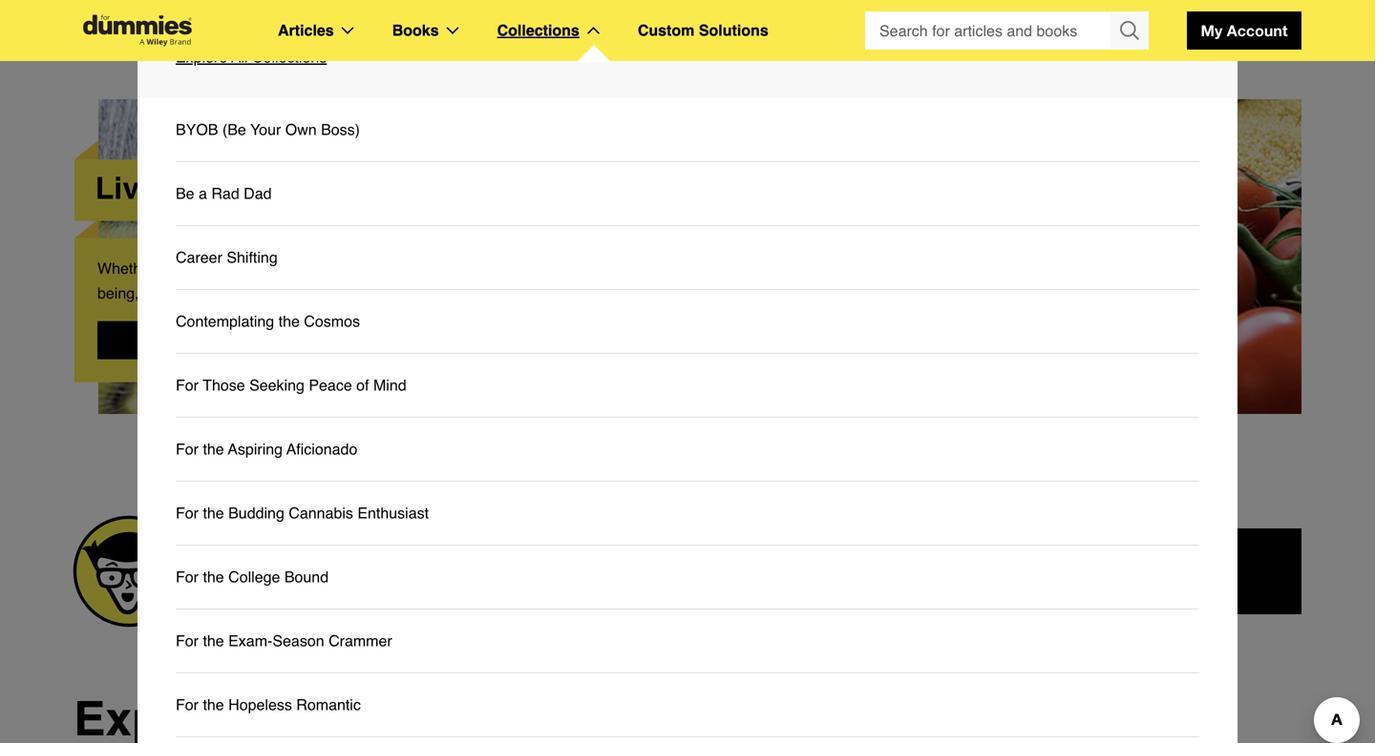 Task type: describe. For each thing, give the bounding box(es) containing it.
for those seeking peace of mind
[[176, 377, 406, 394]]

cookie consent banner dialog
[[0, 656, 1375, 744]]

a for be
[[199, 185, 207, 202]]

2 be a rad dad link from the top
[[176, 181, 272, 206]]

explore
[[176, 48, 228, 66]]

2 for the hopeless romantic link from the top
[[176, 693, 361, 718]]

2 for the aspiring aficionado link from the top
[[176, 437, 358, 462]]

improve
[[259, 260, 313, 278]]

aficionado
[[287, 441, 358, 458]]

2 for the college bound link from the top
[[176, 565, 329, 590]]

live a healthy life list item
[[74, 99, 1326, 414]]

goal
[[193, 260, 222, 278]]

college
[[228, 569, 280, 586]]

1 for the aspiring aficionado link from the top
[[176, 418, 1199, 482]]

2 contemplating the cosmos link from the top
[[176, 309, 360, 334]]

2 career shifting link from the top
[[176, 245, 278, 270]]

budding
[[228, 505, 284, 522]]

dummies
[[143, 285, 208, 303]]

logo image
[[74, 15, 202, 46]]

my account
[[1201, 21, 1288, 40]]

1 for those seeking peace of mind link from the top
[[176, 354, 1199, 418]]

select a slide to display element
[[258, 422, 1117, 453]]

own
[[285, 121, 317, 138]]

live a healthy life
[[95, 171, 364, 207]]

rad
[[211, 185, 239, 202]]

life
[[309, 171, 364, 207]]

contemplating the cosmos
[[176, 313, 360, 330]]

open collections list image
[[587, 27, 600, 34]]

for for for the exam-season crammer
[[176, 633, 199, 650]]

1 for the budding cannabis enthusiast link from the top
[[176, 482, 1199, 546]]

easy!
[[441, 554, 522, 590]]

a inside whether your goal is to improve your diet or overall health and well- being, dummies can help you navigate the path to a new you.
[[441, 285, 450, 303]]

crammer
[[329, 633, 392, 650]]

the for cosmos
[[278, 313, 300, 330]]

for the hopeless romantic
[[176, 697, 361, 714]]

well-
[[523, 260, 554, 278]]

1 be a rad dad link from the top
[[176, 162, 1199, 226]]

1 horizontal spatial to
[[424, 285, 437, 303]]

2 for the exam-season crammer link from the top
[[176, 629, 392, 654]]

2 byob (be your own boss) link from the top
[[176, 117, 360, 142]]

season
[[273, 633, 324, 650]]

of
[[356, 377, 369, 394]]

a for live
[[165, 171, 182, 207]]

for the aspiring aficionado
[[176, 441, 358, 458]]

collections
[[497, 21, 580, 39]]

and
[[493, 260, 519, 278]]

navigate
[[303, 285, 361, 303]]

dad
[[244, 185, 272, 202]]

explore all collections link
[[176, 45, 1199, 70]]

seeking
[[249, 377, 305, 394]]

learning
[[217, 554, 346, 590]]

1 contemplating the cosmos link from the top
[[176, 290, 1199, 354]]

1 career shifting link from the top
[[176, 226, 1199, 290]]

is
[[227, 260, 238, 278]]

mind
[[373, 377, 406, 394]]

boss)
[[321, 121, 360, 138]]

2 for those seeking peace of mind link from the top
[[176, 373, 406, 398]]

the for aspiring
[[203, 441, 224, 458]]

custom
[[638, 21, 695, 39]]

bound
[[284, 569, 329, 586]]

your
[[250, 121, 281, 138]]

the inside whether your goal is to improve your diet or overall health and well- being, dummies can help you navigate the path to a new you.
[[365, 285, 386, 303]]

solutions
[[699, 21, 769, 39]]

help
[[241, 285, 270, 303]]

you.
[[486, 285, 515, 303]]

learning made easy!
[[217, 554, 522, 590]]

for the exam-season crammer
[[176, 633, 392, 650]]

the for hopeless
[[203, 697, 224, 714]]

path
[[390, 285, 420, 303]]

hopeless
[[228, 697, 292, 714]]

exam-
[[228, 633, 273, 650]]

books
[[392, 21, 439, 39]]



Task type: vqa. For each thing, say whether or not it's contained in the screenshot.
between
no



Task type: locate. For each thing, give the bounding box(es) containing it.
contemplating
[[176, 313, 274, 330]]

shifting
[[227, 249, 278, 266]]

contemplating the cosmos link
[[176, 290, 1199, 354], [176, 309, 360, 334]]

a right live
[[165, 171, 182, 207]]

made
[[354, 554, 432, 590]]

0 horizontal spatial your
[[159, 260, 189, 278]]

your up navigate
[[317, 260, 347, 278]]

to
[[242, 260, 255, 278], [424, 285, 437, 303]]

whether
[[97, 260, 155, 278]]

for the exam-season crammer link
[[176, 610, 1199, 674], [176, 629, 392, 654]]

byob
[[176, 121, 218, 138]]

for left hopeless
[[176, 697, 199, 714]]

3 for from the top
[[176, 505, 199, 522]]

custom solutions link
[[638, 18, 769, 43]]

your up dummies
[[159, 260, 189, 278]]

byob (be your own boss) link
[[176, 98, 1199, 162], [176, 117, 360, 142]]

the left college
[[203, 569, 224, 586]]

5 for from the top
[[176, 633, 199, 650]]

aspiring
[[228, 441, 283, 458]]

1 for the hopeless romantic link from the top
[[176, 674, 1199, 738]]

for left exam-
[[176, 633, 199, 650]]

to right path
[[424, 285, 437, 303]]

for those seeking peace of mind link up for the aspiring aficionado
[[176, 373, 406, 398]]

for for for the aspiring aficionado
[[176, 441, 199, 458]]

for the college bound link
[[176, 546, 1199, 610], [176, 565, 329, 590]]

for the budding cannabis enthusiast
[[176, 505, 429, 522]]

byob (be your own boss) link down explore all collections link
[[176, 98, 1199, 162]]

1 for the exam-season crammer link from the top
[[176, 610, 1199, 674]]

articles
[[278, 21, 334, 39]]

or
[[380, 260, 394, 278]]

for the college bound
[[176, 569, 329, 586]]

be a rad dad
[[176, 185, 272, 202]]

2 horizontal spatial a
[[441, 285, 450, 303]]

for left those
[[176, 377, 199, 394]]

1 for the college bound link from the top
[[176, 546, 1199, 610]]

all
[[231, 48, 248, 66]]

for those seeking peace of mind link up select a slide to display element
[[176, 354, 1199, 418]]

collections
[[252, 48, 327, 66]]

for the aspiring aficionado link
[[176, 418, 1199, 482], [176, 437, 358, 462]]

for for for those seeking peace of mind
[[176, 377, 199, 394]]

enthusiast
[[357, 505, 429, 522]]

2 for the budding cannabis enthusiast link from the top
[[176, 501, 429, 526]]

the for exam-
[[203, 633, 224, 650]]

1 byob (be your own boss) link from the top
[[176, 98, 1199, 162]]

1 your from the left
[[159, 260, 189, 278]]

byob (be your own boss)
[[176, 121, 360, 138]]

the down 'or'
[[365, 285, 386, 303]]

for for for the hopeless romantic
[[176, 697, 199, 714]]

live
[[95, 171, 156, 207]]

a left new
[[441, 285, 450, 303]]

for left college
[[176, 569, 199, 586]]

0 vertical spatial to
[[242, 260, 255, 278]]

for the budding cannabis enthusiast link
[[176, 482, 1199, 546], [176, 501, 429, 526]]

to right is
[[242, 260, 255, 278]]

for for for the budding cannabis enthusiast
[[176, 505, 199, 522]]

6 for from the top
[[176, 697, 199, 714]]

for the hopeless romantic link
[[176, 674, 1199, 738], [176, 693, 361, 718]]

custom solutions
[[638, 21, 769, 39]]

0 horizontal spatial a
[[165, 171, 182, 207]]

a right be
[[199, 185, 207, 202]]

peace
[[309, 377, 352, 394]]

Search for articles and books text field
[[865, 11, 1113, 50]]

health
[[447, 260, 489, 278]]

1 vertical spatial to
[[424, 285, 437, 303]]

career
[[176, 249, 222, 266]]

a
[[165, 171, 182, 207], [199, 185, 207, 202], [441, 285, 450, 303]]

for for for the college bound
[[176, 569, 199, 586]]

overall
[[398, 260, 443, 278]]

healthy
[[190, 171, 301, 207]]

be
[[176, 185, 194, 202]]

account
[[1227, 21, 1288, 40]]

byob (be your own boss) link up healthy
[[176, 117, 360, 142]]

2 for from the top
[[176, 441, 199, 458]]

cosmos
[[304, 313, 360, 330]]

cannabis
[[289, 505, 353, 522]]

my account link
[[1187, 11, 1302, 50]]

the left exam-
[[203, 633, 224, 650]]

2 your from the left
[[317, 260, 347, 278]]

whether your goal is to improve your diet or overall health and well- being, dummies can help you navigate the path to a new you.
[[97, 260, 554, 303]]

your
[[159, 260, 189, 278], [317, 260, 347, 278]]

1 horizontal spatial a
[[199, 185, 207, 202]]

the left budding
[[203, 505, 224, 522]]

1 for from the top
[[176, 377, 199, 394]]

group
[[865, 11, 1149, 50]]

explore all collections
[[176, 48, 327, 66]]

for
[[176, 377, 199, 394], [176, 441, 199, 458], [176, 505, 199, 522], [176, 569, 199, 586], [176, 633, 199, 650], [176, 697, 199, 714]]

live a healthy life region
[[74, 99, 1326, 453]]

the left aspiring
[[203, 441, 224, 458]]

for left aspiring
[[176, 441, 199, 458]]

diet
[[351, 260, 376, 278]]

romantic
[[296, 697, 361, 714]]

can
[[212, 285, 237, 303]]

for those seeking peace of mind link
[[176, 354, 1199, 418], [176, 373, 406, 398]]

4 for from the top
[[176, 569, 199, 586]]

for the budding cannabis enthusiast link up learning
[[176, 501, 429, 526]]

the for budding
[[203, 505, 224, 522]]

new
[[454, 285, 482, 303]]

the left hopeless
[[203, 697, 224, 714]]

the down you
[[278, 313, 300, 330]]

the for college
[[203, 569, 224, 586]]

0 horizontal spatial to
[[242, 260, 255, 278]]

the
[[365, 285, 386, 303], [278, 313, 300, 330], [203, 441, 224, 458], [203, 505, 224, 522], [203, 569, 224, 586], [203, 633, 224, 650], [203, 697, 224, 714]]

open book categories image
[[447, 27, 459, 34]]

open article categories image
[[342, 27, 354, 34]]

(be
[[222, 121, 246, 138]]

those
[[203, 377, 245, 394]]

career shifting
[[176, 249, 278, 266]]

my
[[1201, 21, 1223, 40]]

you
[[274, 285, 299, 303]]

1 horizontal spatial your
[[317, 260, 347, 278]]

for left budding
[[176, 505, 199, 522]]

career shifting link
[[176, 226, 1199, 290], [176, 245, 278, 270]]

being,
[[97, 285, 139, 303]]

be a rad dad link
[[176, 162, 1199, 226], [176, 181, 272, 206]]

for the budding cannabis enthusiast link down select a slide to display element
[[176, 482, 1199, 546]]



